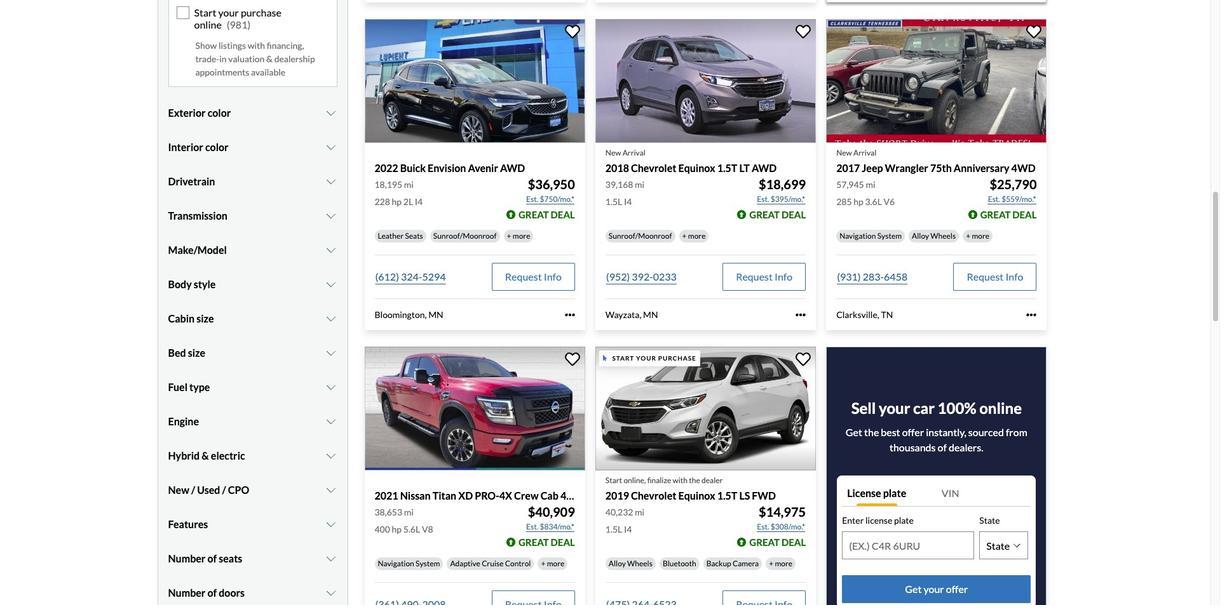Task type: describe. For each thing, give the bounding box(es) containing it.
$36,950
[[528, 177, 575, 192]]

(931) 283-6458
[[837, 271, 908, 283]]

1 vertical spatial alloy
[[609, 560, 626, 569]]

chevron down image for make/model
[[325, 245, 337, 255]]

$18,699
[[759, 177, 806, 192]]

of inside get the best offer instantly, sourced from thousands of dealers.
[[938, 442, 947, 454]]

2 sunroof/moonroof from the left
[[609, 231, 672, 241]]

0 vertical spatial alloy wheels
[[912, 231, 956, 241]]

with inside show listings with financing, trade-in valuation & dealership appointments available
[[248, 40, 265, 51]]

+ for adaptive cruise control
[[541, 560, 546, 569]]

hp for $36,950
[[392, 197, 402, 207]]

great for $14,975
[[750, 537, 780, 549]]

pro-
[[475, 490, 500, 502]]

in
[[219, 53, 227, 64]]

fuel type
[[168, 381, 210, 393]]

color for exterior color
[[208, 107, 231, 119]]

40,232 mi 1.5l i4
[[606, 507, 645, 535]]

(612) 324-5294
[[375, 271, 446, 283]]

chevron down image for cabin size
[[325, 314, 337, 324]]

(981)
[[227, 19, 251, 31]]

request info button for $18,699
[[723, 263, 806, 291]]

interior color button
[[168, 131, 337, 163]]

car
[[914, 399, 935, 418]]

v6
[[884, 197, 895, 207]]

1 / from the left
[[191, 484, 195, 496]]

324-
[[401, 271, 422, 283]]

chevron down image for fuel type
[[325, 382, 337, 393]]

number of doors
[[168, 587, 245, 599]]

sourced
[[969, 427, 1004, 439]]

+ more for sunroof/moonroof
[[507, 231, 530, 241]]

38,653 mi 400 hp 5.6l v8
[[375, 507, 433, 535]]

$25,790
[[990, 177, 1037, 192]]

1.5l for $18,699
[[606, 197, 623, 207]]

$40,909
[[528, 505, 575, 520]]

request info for $18,699
[[736, 271, 793, 283]]

great deal for $14,975
[[750, 537, 806, 549]]

chevron down image for new / used / cpo
[[325, 485, 337, 496]]

dealership
[[274, 53, 315, 64]]

get your offer button
[[842, 576, 1031, 604]]

400
[[375, 525, 390, 535]]

hp for $40,909
[[392, 525, 402, 535]]

clarksville,
[[837, 310, 880, 320]]

3.6l
[[865, 197, 882, 207]]

size for bed size
[[188, 347, 205, 359]]

exterior color
[[168, 107, 231, 119]]

from
[[1006, 427, 1028, 439]]

arrival for $25,790
[[854, 148, 877, 158]]

valuation
[[228, 53, 265, 64]]

fuel type button
[[168, 372, 337, 403]]

new inside dropdown button
[[168, 484, 189, 496]]

(612)
[[375, 271, 399, 283]]

the inside the start online, finalize with the dealer 2019 chevrolet equinox 1.5t ls fwd
[[689, 476, 700, 486]]

style
[[194, 278, 216, 290]]

i4 inside 18,195 mi 228 hp 2l i4
[[415, 197, 423, 207]]

online inside start your purchase online
[[194, 19, 222, 31]]

wayzata,
[[606, 310, 642, 320]]

exterior color button
[[168, 97, 337, 129]]

1.5t inside the start online, finalize with the dealer 2019 chevrolet equinox 1.5t ls fwd
[[717, 490, 738, 502]]

228
[[375, 197, 390, 207]]

jeep
[[862, 162, 883, 174]]

chevron down image for features
[[325, 520, 337, 530]]

75th
[[931, 162, 952, 174]]

pepperdust metallic 2018 chevrolet equinox 1.5t lt awd suv / crossover four-wheel drive 6-speed automatic overdrive image
[[596, 19, 816, 143]]

bloomington,
[[375, 310, 427, 320]]

1 vertical spatial online
[[980, 399, 1022, 418]]

fwd
[[752, 490, 776, 502]]

cabin
[[168, 313, 195, 325]]

exterior
[[168, 107, 206, 119]]

your for sell your car 100% online
[[879, 399, 911, 418]]

1 sunroof/moonroof from the left
[[433, 231, 497, 241]]

request info button for $25,790
[[954, 263, 1037, 291]]

camera
[[733, 560, 759, 569]]

Enter license plate field
[[843, 533, 974, 560]]

equinox inside the start online, finalize with the dealer 2019 chevrolet equinox 1.5t ls fwd
[[679, 490, 716, 502]]

purchase for start your purchase
[[658, 355, 697, 362]]

red alert 2021 nissan titan xd pro-4x crew cab 4wd pickup truck four-wheel drive 9-speed automatic image
[[365, 347, 585, 471]]

great for $25,790
[[981, 209, 1011, 221]]

0 vertical spatial wheels
[[931, 231, 956, 241]]

great for $36,950
[[519, 209, 549, 221]]

crew
[[514, 490, 539, 502]]

+ more for adaptive cruise control
[[541, 560, 565, 569]]

xd
[[459, 490, 473, 502]]

est. $750/mo.* button
[[526, 193, 575, 206]]

request info for $25,790
[[967, 271, 1024, 283]]

number for number of doors
[[168, 587, 206, 599]]

wayzata, mn
[[606, 310, 658, 320]]

$834/mo.*
[[540, 523, 575, 532]]

2021
[[375, 490, 398, 502]]

drivetrain button
[[168, 166, 337, 197]]

backup camera
[[707, 560, 759, 569]]

chevron down image for bed size
[[325, 348, 337, 358]]

dealer
[[702, 476, 723, 486]]

1 awd from the left
[[500, 162, 525, 174]]

deal for $14,975
[[782, 537, 806, 549]]

more for sunroof/moonroof
[[513, 231, 530, 241]]

bed
[[168, 347, 186, 359]]

request for $18,699
[[736, 271, 773, 283]]

2017
[[837, 162, 860, 174]]

system for $40,909
[[416, 560, 440, 569]]

bed size button
[[168, 337, 337, 369]]

navigation system for $25,790
[[840, 231, 902, 241]]

interior
[[168, 141, 203, 153]]

adaptive
[[450, 560, 480, 569]]

start online, finalize with the dealer 2019 chevrolet equinox 1.5t ls fwd
[[606, 476, 776, 502]]

est. $308/mo.* button
[[757, 521, 806, 534]]

new for $25,790
[[837, 148, 852, 158]]

type
[[189, 381, 210, 393]]

engine
[[168, 416, 199, 428]]

mi for $40,909
[[404, 507, 414, 518]]

online,
[[624, 476, 646, 486]]

hp for $25,790
[[854, 197, 864, 207]]

1 info from the left
[[544, 271, 562, 283]]

est. $559/mo.* button
[[988, 193, 1037, 206]]

titan
[[433, 490, 457, 502]]

hybrid & electric button
[[168, 440, 337, 472]]

100%
[[938, 399, 977, 418]]

start for start your purchase online
[[194, 7, 216, 19]]

clarksville, tn
[[837, 310, 893, 320]]

great deal for $25,790
[[981, 209, 1037, 221]]

start inside the start online, finalize with the dealer 2019 chevrolet equinox 1.5t ls fwd
[[606, 476, 622, 486]]

get for get the best offer instantly, sourced from thousands of dealers.
[[846, 427, 863, 439]]

cab
[[541, 490, 559, 502]]

1 request from the left
[[505, 271, 542, 283]]

state
[[980, 516, 1000, 527]]

number for number of seats
[[168, 553, 206, 565]]

awd inside new arrival 2018 chevrolet equinox 1.5t lt awd
[[752, 162, 777, 174]]

black clearcoat 2017 jeep wrangler 75th anniversary 4wd suv / crossover four-wheel drive 5-speed automatic image
[[827, 19, 1047, 143]]

mi for $25,790
[[866, 179, 876, 190]]

39,168 mi 1.5l i4
[[606, 179, 645, 207]]

40,232
[[606, 507, 633, 518]]

tab list containing license plate
[[842, 481, 1031, 507]]

interior color
[[168, 141, 229, 153]]

$18,699 est. $395/mo.*
[[757, 177, 806, 204]]

cruise
[[482, 560, 504, 569]]

adaptive cruise control
[[450, 560, 531, 569]]

thousands
[[890, 442, 936, 454]]

v8
[[422, 525, 433, 535]]

1 horizontal spatial alloy
[[912, 231, 929, 241]]

1 vertical spatial plate
[[894, 516, 914, 527]]

new / used / cpo button
[[168, 475, 337, 506]]

+ for alloy wheels
[[966, 231, 971, 241]]

2022 buick envision avenir awd
[[375, 162, 525, 174]]

ellipsis h image
[[1027, 310, 1037, 320]]

your for start your purchase online
[[218, 7, 239, 19]]

license plate
[[848, 488, 907, 500]]

6458
[[884, 271, 908, 283]]

start your purchase online
[[194, 7, 282, 31]]

new arrival 2017 jeep wrangler 75th anniversary 4wd
[[837, 148, 1036, 174]]

$395/mo.*
[[771, 195, 806, 204]]

navigation for $25,790
[[840, 231, 876, 241]]

mn for bloomington, mn
[[429, 310, 444, 320]]

doors
[[219, 587, 245, 599]]

start for start your purchase
[[613, 355, 635, 362]]

5.6l
[[404, 525, 420, 535]]

392-
[[632, 271, 653, 283]]

your for start your purchase
[[636, 355, 657, 362]]

0 horizontal spatial 4wd
[[561, 490, 585, 502]]

(952) 392-0233
[[606, 271, 677, 283]]

ellipsis h image for bloomington, mn
[[565, 310, 575, 320]]

request for $25,790
[[967, 271, 1004, 283]]

of for doors
[[208, 587, 217, 599]]



Task type: locate. For each thing, give the bounding box(es) containing it.
0 vertical spatial number
[[168, 553, 206, 565]]

0 horizontal spatial alloy
[[609, 560, 626, 569]]

2 request from the left
[[736, 271, 773, 283]]

offer inside button
[[946, 584, 968, 596]]

size inside dropdown button
[[197, 313, 214, 325]]

est. inside the '$14,975 est. $308/mo.*'
[[757, 523, 770, 532]]

1 horizontal spatial request info button
[[723, 263, 806, 291]]

mi inside 40,232 mi 1.5l i4
[[635, 507, 645, 518]]

3 info from the left
[[1006, 271, 1024, 283]]

+ more
[[507, 231, 530, 241], [682, 231, 706, 241], [966, 231, 990, 241], [541, 560, 565, 569], [769, 560, 793, 569]]

1.5t left ls
[[717, 490, 738, 502]]

1 vertical spatial system
[[416, 560, 440, 569]]

1 request info from the left
[[505, 271, 562, 283]]

lt
[[740, 162, 750, 174]]

i4 down 39,168
[[624, 197, 632, 207]]

1 horizontal spatial &
[[266, 53, 273, 64]]

i4 inside 39,168 mi 1.5l i4
[[624, 197, 632, 207]]

envision
[[428, 162, 466, 174]]

1 vertical spatial get
[[905, 584, 922, 596]]

1 vertical spatial size
[[188, 347, 205, 359]]

1.5t inside new arrival 2018 chevrolet equinox 1.5t lt awd
[[717, 162, 738, 174]]

1 mn from the left
[[429, 310, 444, 320]]

1 vertical spatial 1.5l
[[606, 525, 623, 535]]

1 horizontal spatial navigation
[[840, 231, 876, 241]]

get down sell
[[846, 427, 863, 439]]

chevron down image inside number of seats dropdown button
[[325, 554, 337, 564]]

control
[[505, 560, 531, 569]]

request
[[505, 271, 542, 283], [736, 271, 773, 283], [967, 271, 1004, 283]]

10 chevron down image from the top
[[325, 451, 337, 461]]

0 vertical spatial 1.5t
[[717, 162, 738, 174]]

chevron down image inside engine dropdown button
[[325, 417, 337, 427]]

great down est. $834/mo.* button
[[519, 537, 549, 549]]

start up show
[[194, 7, 216, 19]]

mi down buick
[[404, 179, 414, 190]]

18,195
[[375, 179, 402, 190]]

& right hybrid in the left bottom of the page
[[202, 450, 209, 462]]

chevron down image inside number of doors dropdown button
[[325, 588, 337, 599]]

chevron down image for interior color
[[325, 142, 337, 152]]

0 horizontal spatial /
[[191, 484, 195, 496]]

awd right avenir
[[500, 162, 525, 174]]

0 vertical spatial alloy
[[912, 231, 929, 241]]

1 horizontal spatial request info
[[736, 271, 793, 283]]

est. for $25,790
[[988, 195, 1001, 204]]

your down enter license plate field
[[924, 584, 944, 596]]

leather
[[378, 231, 404, 241]]

size right bed
[[188, 347, 205, 359]]

start up 2019
[[606, 476, 622, 486]]

navigation system
[[840, 231, 902, 241], [378, 560, 440, 569]]

chevron down image inside transmission dropdown button
[[325, 211, 337, 221]]

ellipsis h image
[[565, 310, 575, 320], [796, 310, 806, 320]]

great down 'est. $308/mo.*' button
[[750, 537, 780, 549]]

1 horizontal spatial arrival
[[854, 148, 877, 158]]

of left seats
[[208, 553, 217, 565]]

new inside new arrival 2017 jeep wrangler 75th anniversary 4wd
[[837, 148, 852, 158]]

1 vertical spatial number
[[168, 587, 206, 599]]

2021 nissan titan xd pro-4x crew cab 4wd
[[375, 490, 585, 502]]

est. down "$40,909" at the bottom left of the page
[[526, 523, 539, 532]]

i4
[[415, 197, 423, 207], [624, 197, 632, 207], [624, 525, 632, 535]]

0 horizontal spatial info
[[544, 271, 562, 283]]

0 vertical spatial size
[[197, 313, 214, 325]]

0 vertical spatial get
[[846, 427, 863, 439]]

0 horizontal spatial with
[[248, 40, 265, 51]]

deal for $18,699
[[782, 209, 806, 221]]

0 horizontal spatial mn
[[429, 310, 444, 320]]

purchase for start your purchase online
[[241, 7, 282, 19]]

2 1.5l from the top
[[606, 525, 623, 535]]

est. for $18,699
[[757, 195, 770, 204]]

instantly,
[[926, 427, 967, 439]]

mi inside 39,168 mi 1.5l i4
[[635, 179, 645, 190]]

1 vertical spatial offer
[[946, 584, 968, 596]]

0 horizontal spatial alloy wheels
[[609, 560, 653, 569]]

start
[[194, 7, 216, 19], [613, 355, 635, 362], [606, 476, 622, 486]]

finalize
[[648, 476, 671, 486]]

2 horizontal spatial request info
[[967, 271, 1024, 283]]

tab list
[[842, 481, 1031, 507]]

0 horizontal spatial request
[[505, 271, 542, 283]]

8 chevron down image from the top
[[325, 382, 337, 393]]

deal
[[551, 209, 575, 221], [782, 209, 806, 221], [1013, 209, 1037, 221], [551, 537, 575, 549], [782, 537, 806, 549]]

new up 2018
[[606, 148, 621, 158]]

info for $18,699
[[775, 271, 793, 283]]

2 1.5t from the top
[[717, 490, 738, 502]]

1 horizontal spatial alloy wheels
[[912, 231, 956, 241]]

0 vertical spatial system
[[878, 231, 902, 241]]

great deal down "est. $750/mo.*" button on the top left
[[519, 209, 575, 221]]

0 horizontal spatial get
[[846, 427, 863, 439]]

number of seats button
[[168, 543, 337, 575]]

2 horizontal spatial info
[[1006, 271, 1024, 283]]

i4 inside 40,232 mi 1.5l i4
[[624, 525, 632, 535]]

2 mn from the left
[[643, 310, 658, 320]]

equinox left lt
[[679, 162, 716, 174]]

chevron down image for transmission
[[325, 211, 337, 221]]

0 vertical spatial navigation system
[[840, 231, 902, 241]]

1 horizontal spatial system
[[878, 231, 902, 241]]

1 horizontal spatial online
[[980, 399, 1022, 418]]

buick
[[400, 162, 426, 174]]

great deal down est. $834/mo.* button
[[519, 537, 575, 549]]

est. down $18,699
[[757, 195, 770, 204]]

system for $25,790
[[878, 231, 902, 241]]

with up valuation
[[248, 40, 265, 51]]

great deal for $40,909
[[519, 537, 575, 549]]

chevron down image inside interior color dropdown button
[[325, 142, 337, 152]]

est. down $25,790
[[988, 195, 1001, 204]]

with inside the start online, finalize with the dealer 2019 chevrolet equinox 1.5t ls fwd
[[673, 476, 688, 486]]

39,168
[[606, 179, 633, 190]]

plate inside tab
[[883, 488, 907, 500]]

chevron down image for engine
[[325, 417, 337, 427]]

0 horizontal spatial online
[[194, 19, 222, 31]]

of
[[938, 442, 947, 454], [208, 553, 217, 565], [208, 587, 217, 599]]

1.5l inside 40,232 mi 1.5l i4
[[606, 525, 623, 535]]

arrival inside new arrival 2018 chevrolet equinox 1.5t lt awd
[[623, 148, 646, 158]]

chevron down image inside exterior color dropdown button
[[325, 108, 337, 118]]

1 1.5l from the top
[[606, 197, 623, 207]]

1 chevrolet from the top
[[631, 162, 677, 174]]

mi for $36,950
[[404, 179, 414, 190]]

i4 for $14,975
[[624, 525, 632, 535]]

chevron down image inside body style dropdown button
[[325, 280, 337, 290]]

hp left 2l
[[392, 197, 402, 207]]

2 / from the left
[[222, 484, 226, 496]]

1 vertical spatial color
[[205, 141, 229, 153]]

1.5l for $14,975
[[606, 525, 623, 535]]

0 vertical spatial the
[[865, 427, 879, 439]]

est. for $40,909
[[526, 523, 539, 532]]

chevron down image inside drivetrain dropdown button
[[325, 177, 337, 187]]

make/model
[[168, 244, 227, 256]]

available
[[251, 67, 286, 77]]

online up show
[[194, 19, 222, 31]]

white 2019 chevrolet equinox 1.5t ls fwd suv / crossover front-wheel drive automatic image
[[596, 347, 816, 471]]

more for alloy wheels
[[972, 231, 990, 241]]

2 equinox from the top
[[679, 490, 716, 502]]

chevron down image inside cabin size dropdown button
[[325, 314, 337, 324]]

bed size
[[168, 347, 205, 359]]

1 vertical spatial &
[[202, 450, 209, 462]]

ellipsis h image left 'wayzata,'
[[565, 310, 575, 320]]

chevron down image inside fuel type dropdown button
[[325, 382, 337, 393]]

1 horizontal spatial wheels
[[931, 231, 956, 241]]

chevrolet inside the start online, finalize with the dealer 2019 chevrolet equinox 1.5t ls fwd
[[631, 490, 677, 502]]

drivetrain
[[168, 175, 215, 187]]

0 vertical spatial start
[[194, 7, 216, 19]]

get inside button
[[905, 584, 922, 596]]

0 horizontal spatial request info
[[505, 271, 562, 283]]

0 horizontal spatial &
[[202, 450, 209, 462]]

1 vertical spatial with
[[673, 476, 688, 486]]

2 awd from the left
[[752, 162, 777, 174]]

used
[[197, 484, 220, 496]]

great deal down 'est. $308/mo.*' button
[[750, 537, 806, 549]]

chevrolet inside new arrival 2018 chevrolet equinox 1.5t lt awd
[[631, 162, 677, 174]]

of left 'doors'
[[208, 587, 217, 599]]

0 horizontal spatial navigation system
[[378, 560, 440, 569]]

chevron down image
[[325, 108, 337, 118], [325, 142, 337, 152], [325, 211, 337, 221], [325, 245, 337, 255], [325, 280, 337, 290], [325, 314, 337, 324], [325, 348, 337, 358], [325, 382, 337, 393], [325, 417, 337, 427], [325, 451, 337, 461], [325, 485, 337, 496], [325, 554, 337, 564], [325, 588, 337, 599]]

your up best
[[879, 399, 911, 418]]

financing,
[[267, 40, 304, 51]]

0 vertical spatial of
[[938, 442, 947, 454]]

1 vertical spatial of
[[208, 553, 217, 565]]

1 vertical spatial start
[[613, 355, 635, 362]]

38,653
[[375, 507, 402, 518]]

chevron down image for number of doors
[[325, 588, 337, 599]]

deal down $559/mo.*
[[1013, 209, 1037, 221]]

0 horizontal spatial request info button
[[492, 263, 575, 291]]

sunroof/moonroof up (952) 392-0233
[[609, 231, 672, 241]]

get the best offer instantly, sourced from thousands of dealers.
[[846, 427, 1028, 454]]

deal down $750/mo.*
[[551, 209, 575, 221]]

your right mouse pointer image
[[636, 355, 657, 362]]

2 request info from the left
[[736, 271, 793, 283]]

est. inside $18,699 est. $395/mo.*
[[757, 195, 770, 204]]

your for get your offer
[[924, 584, 944, 596]]

2 number from the top
[[168, 587, 206, 599]]

navigation down "285"
[[840, 231, 876, 241]]

i4 for $18,699
[[624, 197, 632, 207]]

4wd inside new arrival 2017 jeep wrangler 75th anniversary 4wd
[[1012, 162, 1036, 174]]

mi inside the 57,945 mi 285 hp 3.6l v6
[[866, 179, 876, 190]]

hp inside 38,653 mi 400 hp 5.6l v8
[[392, 525, 402, 535]]

the left dealer
[[689, 476, 700, 486]]

1.5t left lt
[[717, 162, 738, 174]]

2019
[[606, 490, 629, 502]]

7 chevron down image from the top
[[325, 348, 337, 358]]

2 horizontal spatial new
[[837, 148, 852, 158]]

great down est. $559/mo.* button
[[981, 209, 1011, 221]]

arrival inside new arrival 2017 jeep wrangler 75th anniversary 4wd
[[854, 148, 877, 158]]

1 horizontal spatial offer
[[946, 584, 968, 596]]

awd right lt
[[752, 162, 777, 174]]

285
[[837, 197, 852, 207]]

engine button
[[168, 406, 337, 438]]

$14,975 est. $308/mo.*
[[757, 505, 806, 532]]

size inside dropdown button
[[188, 347, 205, 359]]

vin
[[942, 488, 960, 500]]

with right finalize
[[673, 476, 688, 486]]

chevron down image
[[325, 177, 337, 187], [325, 520, 337, 530]]

new left used
[[168, 484, 189, 496]]

sunroof/moonroof right seats
[[433, 231, 497, 241]]

0 horizontal spatial new
[[168, 484, 189, 496]]

i4 right 2l
[[415, 197, 423, 207]]

est. down $14,975
[[757, 523, 770, 532]]

0 horizontal spatial navigation
[[378, 560, 414, 569]]

(952)
[[606, 271, 630, 283]]

est. inside $40,909 est. $834/mo.*
[[526, 523, 539, 532]]

your up (981)
[[218, 7, 239, 19]]

1 chevron down image from the top
[[325, 108, 337, 118]]

5294
[[422, 271, 446, 283]]

0 vertical spatial navigation
[[840, 231, 876, 241]]

6 chevron down image from the top
[[325, 314, 337, 324]]

new inside new arrival 2018 chevrolet equinox 1.5t lt awd
[[606, 148, 621, 158]]

mi inside 18,195 mi 228 hp 2l i4
[[404, 179, 414, 190]]

new arrival 2018 chevrolet equinox 1.5t lt awd
[[606, 148, 777, 174]]

0 horizontal spatial system
[[416, 560, 440, 569]]

est. $395/mo.* button
[[757, 193, 806, 206]]

& inside dropdown button
[[202, 450, 209, 462]]

mn right 'wayzata,'
[[643, 310, 658, 320]]

deal down $395/mo.*
[[782, 209, 806, 221]]

ellipsis h image left clarksville,
[[796, 310, 806, 320]]

color inside dropdown button
[[205, 141, 229, 153]]

& up available
[[266, 53, 273, 64]]

1 vertical spatial 4wd
[[561, 490, 585, 502]]

get
[[846, 427, 863, 439], [905, 584, 922, 596]]

number down number of seats
[[168, 587, 206, 599]]

chevron down image for exterior color
[[325, 108, 337, 118]]

9 chevron down image from the top
[[325, 417, 337, 427]]

color inside dropdown button
[[208, 107, 231, 119]]

more for adaptive cruise control
[[547, 560, 565, 569]]

1 horizontal spatial /
[[222, 484, 226, 496]]

3 request info button from the left
[[954, 263, 1037, 291]]

info for $25,790
[[1006, 271, 1024, 283]]

1 vertical spatial wheels
[[628, 560, 653, 569]]

0 vertical spatial 4wd
[[1012, 162, 1036, 174]]

0 horizontal spatial sunroof/moonroof
[[433, 231, 497, 241]]

your inside the get your offer button
[[924, 584, 944, 596]]

1 horizontal spatial new
[[606, 148, 621, 158]]

hp
[[392, 197, 402, 207], [854, 197, 864, 207], [392, 525, 402, 535]]

2 vertical spatial of
[[208, 587, 217, 599]]

deal for $25,790
[[1013, 209, 1037, 221]]

navigation system down the 3.6l
[[840, 231, 902, 241]]

mn right bloomington,
[[429, 310, 444, 320]]

1 number from the top
[[168, 553, 206, 565]]

great for $40,909
[[519, 537, 549, 549]]

navigation system for $40,909
[[378, 560, 440, 569]]

great deal for $36,950
[[519, 209, 575, 221]]

1 horizontal spatial info
[[775, 271, 793, 283]]

chevron down image inside make/model dropdown button
[[325, 245, 337, 255]]

1 vertical spatial equinox
[[679, 490, 716, 502]]

4wd right cab
[[561, 490, 585, 502]]

hp right the 400
[[392, 525, 402, 535]]

navigation system down '5.6l'
[[378, 560, 440, 569]]

hp inside the 57,945 mi 285 hp 3.6l v6
[[854, 197, 864, 207]]

start your purchase
[[613, 355, 697, 362]]

2 vertical spatial start
[[606, 476, 622, 486]]

0 vertical spatial with
[[248, 40, 265, 51]]

number of seats
[[168, 553, 242, 565]]

listings
[[219, 40, 246, 51]]

arrival up 2018
[[623, 148, 646, 158]]

sell your car 100% online
[[852, 399, 1022, 418]]

get for get your offer
[[905, 584, 922, 596]]

alloy wheels
[[912, 231, 956, 241], [609, 560, 653, 569]]

1 vertical spatial purchase
[[658, 355, 697, 362]]

0 vertical spatial 1.5l
[[606, 197, 623, 207]]

with
[[248, 40, 265, 51], [673, 476, 688, 486]]

0 vertical spatial offer
[[903, 427, 924, 439]]

deal for $36,950
[[551, 209, 575, 221]]

body style
[[168, 278, 216, 290]]

1 horizontal spatial request
[[736, 271, 773, 283]]

1 vertical spatial 1.5t
[[717, 490, 738, 502]]

chevron down image for hybrid & electric
[[325, 451, 337, 461]]

1 vertical spatial chevrolet
[[631, 490, 677, 502]]

2 request info button from the left
[[723, 263, 806, 291]]

license plate tab
[[842, 481, 937, 507]]

anniversary
[[954, 162, 1010, 174]]

cabin size button
[[168, 303, 337, 335]]

$36,950 est. $750/mo.*
[[526, 177, 575, 204]]

get down enter license plate field
[[905, 584, 922, 596]]

avenir
[[468, 162, 498, 174]]

chevron down image for body style
[[325, 280, 337, 290]]

0 horizontal spatial purchase
[[241, 7, 282, 19]]

equinox down dealer
[[679, 490, 716, 502]]

number
[[168, 553, 206, 565], [168, 587, 206, 599]]

est. for $14,975
[[757, 523, 770, 532]]

0 vertical spatial online
[[194, 19, 222, 31]]

1 horizontal spatial sunroof/moonroof
[[609, 231, 672, 241]]

0 vertical spatial chevrolet
[[631, 162, 677, 174]]

info
[[544, 271, 562, 283], [775, 271, 793, 283], [1006, 271, 1024, 283]]

1 horizontal spatial navigation system
[[840, 231, 902, 241]]

0 vertical spatial color
[[208, 107, 231, 119]]

3 request info from the left
[[967, 271, 1024, 283]]

color right interior
[[205, 141, 229, 153]]

11 chevron down image from the top
[[325, 485, 337, 496]]

est. inside $25,790 est. $559/mo.*
[[988, 195, 1001, 204]]

navigation for $40,909
[[378, 560, 414, 569]]

great for $18,699
[[750, 209, 780, 221]]

1 horizontal spatial mn
[[643, 310, 658, 320]]

est. for $36,950
[[526, 195, 539, 204]]

plate right license
[[894, 516, 914, 527]]

mi down jeep
[[866, 179, 876, 190]]

color for interior color
[[205, 141, 229, 153]]

0 horizontal spatial arrival
[[623, 148, 646, 158]]

new up '2017'
[[837, 148, 852, 158]]

2 horizontal spatial request
[[967, 271, 1004, 283]]

1.5l down 39,168
[[606, 197, 623, 207]]

mi inside 38,653 mi 400 hp 5.6l v8
[[404, 507, 414, 518]]

1 horizontal spatial 4wd
[[1012, 162, 1036, 174]]

your inside start your purchase online
[[218, 7, 239, 19]]

& inside show listings with financing, trade-in valuation & dealership appointments available
[[266, 53, 273, 64]]

purchase inside start your purchase online
[[241, 7, 282, 19]]

hp right "285"
[[854, 197, 864, 207]]

1 vertical spatial navigation system
[[378, 560, 440, 569]]

vin tab
[[937, 481, 1031, 507]]

/ left "cpo" at the bottom
[[222, 484, 226, 496]]

mn for wayzata, mn
[[643, 310, 658, 320]]

system down v6 at top right
[[878, 231, 902, 241]]

features button
[[168, 509, 337, 541]]

1 vertical spatial the
[[689, 476, 700, 486]]

transmission
[[168, 210, 227, 222]]

equinox inside new arrival 2018 chevrolet equinox 1.5t lt awd
[[679, 162, 716, 174]]

12 chevron down image from the top
[[325, 554, 337, 564]]

start inside start your purchase online
[[194, 7, 216, 19]]

/ left used
[[191, 484, 195, 496]]

1 equinox from the top
[[679, 162, 716, 174]]

chevron down image for drivetrain
[[325, 177, 337, 187]]

mi for $18,699
[[635, 179, 645, 190]]

1 horizontal spatial purchase
[[658, 355, 697, 362]]

18,195 mi 228 hp 2l i4
[[375, 179, 423, 207]]

13 chevron down image from the top
[[325, 588, 337, 599]]

deal for $40,909
[[551, 537, 575, 549]]

size for cabin size
[[197, 313, 214, 325]]

est. inside $36,950 est. $750/mo.*
[[526, 195, 539, 204]]

i4 down 40,232
[[624, 525, 632, 535]]

0 vertical spatial purchase
[[241, 7, 282, 19]]

chevrolet down finalize
[[631, 490, 677, 502]]

chevron down image left the 400
[[325, 520, 337, 530]]

deal down $308/mo.*
[[782, 537, 806, 549]]

1 arrival from the left
[[623, 148, 646, 158]]

+
[[507, 231, 511, 241], [682, 231, 687, 241], [966, 231, 971, 241], [541, 560, 546, 569], [769, 560, 774, 569]]

0 horizontal spatial offer
[[903, 427, 924, 439]]

chevrolet right 2018
[[631, 162, 677, 174]]

mi up '5.6l'
[[404, 507, 414, 518]]

great deal for $18,699
[[750, 209, 806, 221]]

2 ellipsis h image from the left
[[796, 310, 806, 320]]

sell
[[852, 399, 876, 418]]

ebony twilight metallic 2022 buick envision avenir awd suv / crossover all-wheel drive 9-speed automatic image
[[365, 19, 585, 143]]

features
[[168, 519, 208, 531]]

ls
[[740, 490, 750, 502]]

chevron down image inside hybrid & electric dropdown button
[[325, 451, 337, 461]]

283-
[[863, 271, 884, 283]]

hybrid
[[168, 450, 200, 462]]

1.5l down 40,232
[[606, 525, 623, 535]]

4wd up $25,790
[[1012, 162, 1036, 174]]

enter
[[842, 516, 864, 527]]

ellipsis h image for wayzata, mn
[[796, 310, 806, 320]]

2 chevron down image from the top
[[325, 520, 337, 530]]

chevron down image inside the features dropdown button
[[325, 520, 337, 530]]

great down est. $395/mo.* button at top
[[750, 209, 780, 221]]

2 arrival from the left
[[854, 148, 877, 158]]

est. down $36,950
[[526, 195, 539, 204]]

1 vertical spatial chevron down image
[[325, 520, 337, 530]]

bloomington, mn
[[375, 310, 444, 320]]

0 horizontal spatial the
[[689, 476, 700, 486]]

arrival for $18,699
[[623, 148, 646, 158]]

start right mouse pointer image
[[613, 355, 635, 362]]

great deal down est. $395/mo.* button at top
[[750, 209, 806, 221]]

2 horizontal spatial request info button
[[954, 263, 1037, 291]]

color right exterior
[[208, 107, 231, 119]]

5 chevron down image from the top
[[325, 280, 337, 290]]

&
[[266, 53, 273, 64], [202, 450, 209, 462]]

arrival up jeep
[[854, 148, 877, 158]]

hp inside 18,195 mi 228 hp 2l i4
[[392, 197, 402, 207]]

new for $18,699
[[606, 148, 621, 158]]

2 info from the left
[[775, 271, 793, 283]]

get inside get the best offer instantly, sourced from thousands of dealers.
[[846, 427, 863, 439]]

of down "instantly,"
[[938, 442, 947, 454]]

online up sourced
[[980, 399, 1022, 418]]

1 horizontal spatial with
[[673, 476, 688, 486]]

1 ellipsis h image from the left
[[565, 310, 575, 320]]

+ for sunroof/moonroof
[[507, 231, 511, 241]]

mi right 39,168
[[635, 179, 645, 190]]

great deal down est. $559/mo.* button
[[981, 209, 1037, 221]]

plate right 'license'
[[883, 488, 907, 500]]

chevron down image inside bed size dropdown button
[[325, 348, 337, 358]]

the
[[865, 427, 879, 439], [689, 476, 700, 486]]

1 1.5t from the top
[[717, 162, 738, 174]]

cabin size
[[168, 313, 214, 325]]

new
[[606, 148, 621, 158], [837, 148, 852, 158], [168, 484, 189, 496]]

appointments
[[195, 67, 249, 77]]

4 chevron down image from the top
[[325, 245, 337, 255]]

body
[[168, 278, 192, 290]]

1 request info button from the left
[[492, 263, 575, 291]]

of for seats
[[208, 553, 217, 565]]

chevron down image inside new / used / cpo dropdown button
[[325, 485, 337, 496]]

3 request from the left
[[967, 271, 1004, 283]]

1.5l inside 39,168 mi 1.5l i4
[[606, 197, 623, 207]]

$14,975
[[759, 505, 806, 520]]

mouse pointer image
[[603, 356, 607, 362]]

1 vertical spatial alloy wheels
[[609, 560, 653, 569]]

seats
[[219, 553, 242, 565]]

size right cabin at the left bottom of the page
[[197, 313, 214, 325]]

deal down $834/mo.*
[[551, 537, 575, 549]]

1 vertical spatial navigation
[[378, 560, 414, 569]]

3 chevron down image from the top
[[325, 211, 337, 221]]

chevron down image left 18,195
[[325, 177, 337, 187]]

online
[[194, 19, 222, 31], [980, 399, 1022, 418]]

navigation down the 400
[[378, 560, 414, 569]]

best
[[881, 427, 901, 439]]

number down features
[[168, 553, 206, 565]]

1 horizontal spatial get
[[905, 584, 922, 596]]

system down v8
[[416, 560, 440, 569]]

great down "est. $750/mo.*" button on the top left
[[519, 209, 549, 221]]

the inside get the best offer instantly, sourced from thousands of dealers.
[[865, 427, 879, 439]]

+ more for alloy wheels
[[966, 231, 990, 241]]

mi for $14,975
[[635, 507, 645, 518]]

0 vertical spatial &
[[266, 53, 273, 64]]

offer inside get the best offer instantly, sourced from thousands of dealers.
[[903, 427, 924, 439]]

1 horizontal spatial ellipsis h image
[[796, 310, 806, 320]]

0 vertical spatial equinox
[[679, 162, 716, 174]]

dealers.
[[949, 442, 984, 454]]

2 chevron down image from the top
[[325, 142, 337, 152]]

mi right 40,232
[[635, 507, 645, 518]]

color
[[208, 107, 231, 119], [205, 141, 229, 153]]

2 chevrolet from the top
[[631, 490, 677, 502]]

1 chevron down image from the top
[[325, 177, 337, 187]]

the left best
[[865, 427, 879, 439]]

1 horizontal spatial awd
[[752, 162, 777, 174]]

chevron down image for number of seats
[[325, 554, 337, 564]]



Task type: vqa. For each thing, say whether or not it's contained in the screenshot.
mouse pointer icon
yes



